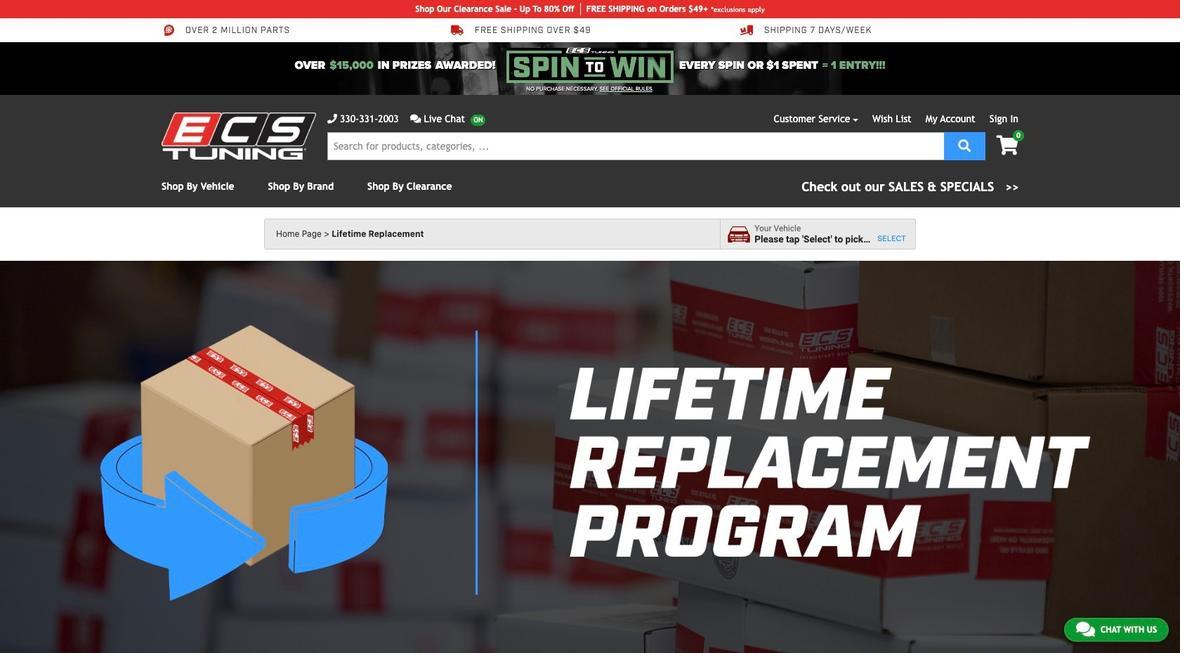 Task type: describe. For each thing, give the bounding box(es) containing it.
ecs tuning 'spin to win' contest logo image
[[507, 48, 674, 83]]

ecs tuning image
[[162, 112, 316, 160]]

phone image
[[328, 114, 337, 124]]

1 vertical spatial comments image
[[1077, 621, 1096, 638]]



Task type: locate. For each thing, give the bounding box(es) containing it.
0 vertical spatial comments image
[[410, 114, 421, 124]]

comments image
[[410, 114, 421, 124], [1077, 621, 1096, 638]]

Search text field
[[328, 132, 946, 160]]

0 horizontal spatial comments image
[[410, 114, 421, 124]]

claim image
[[0, 261, 1181, 653]]

1 horizontal spatial comments image
[[1077, 621, 1096, 638]]

search image
[[959, 139, 972, 151]]



Task type: vqa. For each thing, say whether or not it's contained in the screenshot.
ECS Tuning Image
yes



